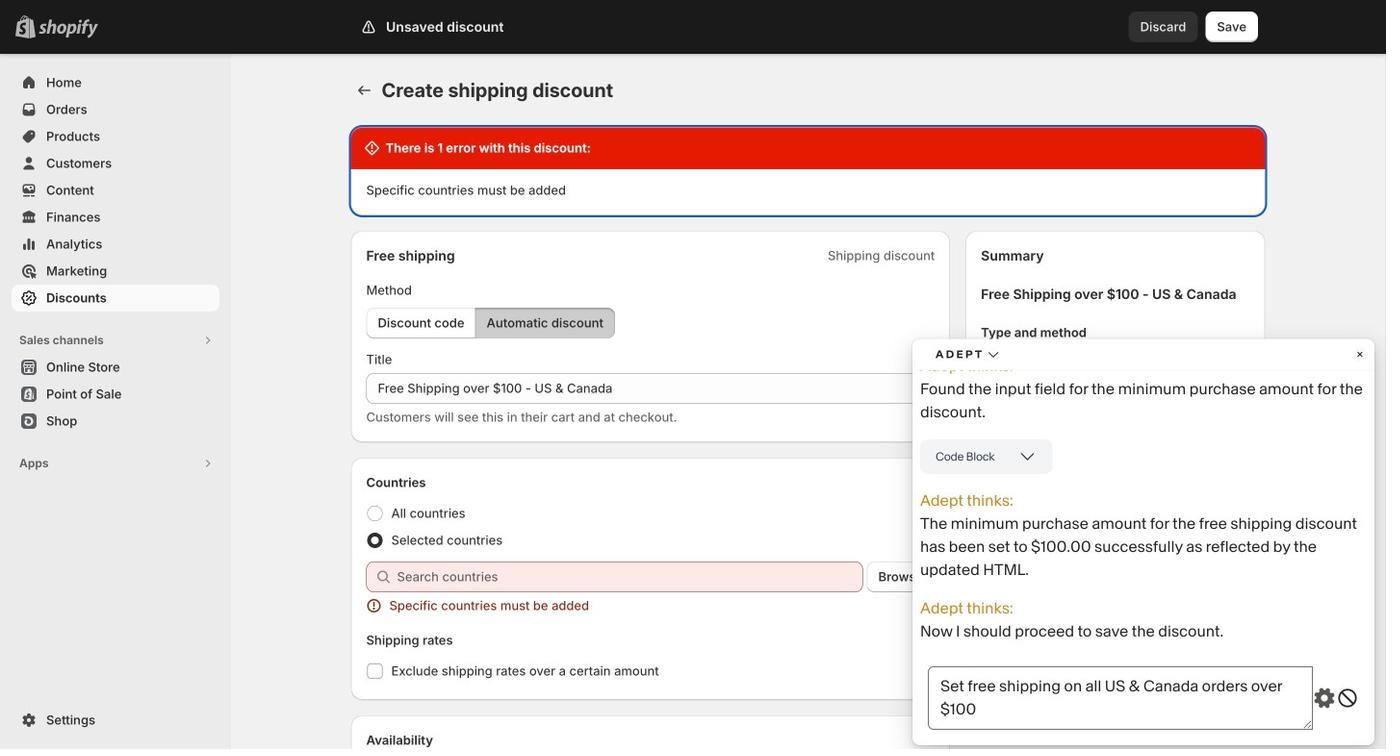 Task type: describe. For each thing, give the bounding box(es) containing it.
shopify image
[[39, 19, 98, 38]]

Search countries text field
[[397, 562, 863, 593]]



Task type: locate. For each thing, give the bounding box(es) containing it.
None text field
[[366, 374, 935, 404]]



Task type: vqa. For each thing, say whether or not it's contained in the screenshot.
the shopify IMAGE
yes



